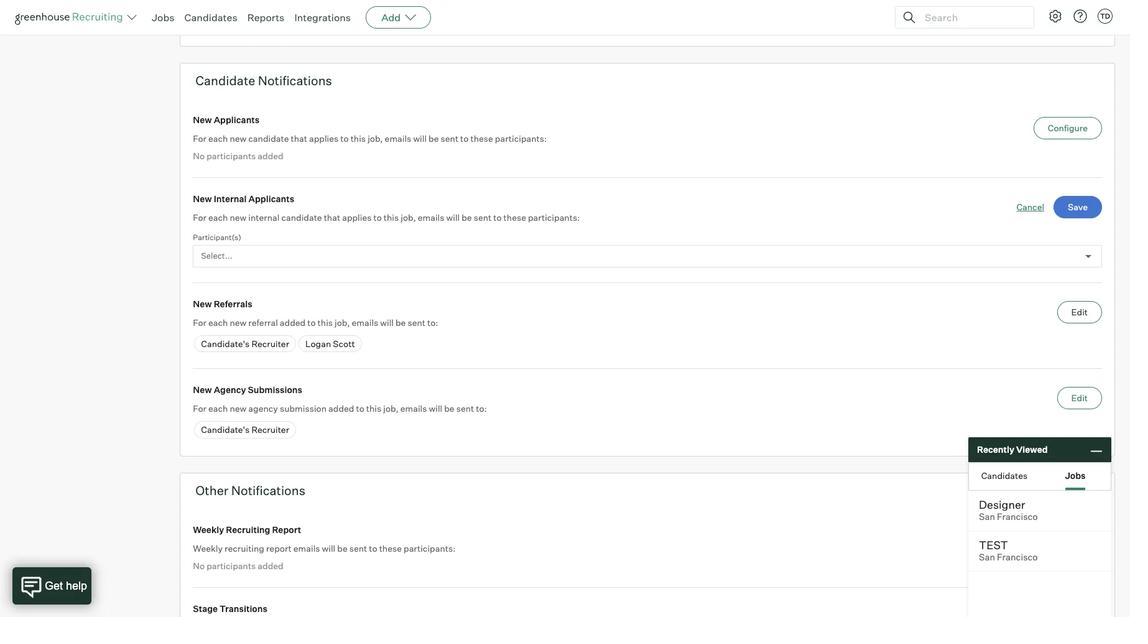 Task type: locate. For each thing, give the bounding box(es) containing it.
candidate's
[[239, 14, 288, 25], [201, 338, 250, 349], [201, 424, 250, 435]]

1 vertical spatial to:
[[476, 403, 487, 414]]

job,
[[368, 133, 383, 143], [401, 212, 416, 223], [335, 317, 350, 328], [383, 403, 399, 414]]

new left agency
[[193, 384, 212, 395]]

submission
[[280, 403, 327, 414]]

1 vertical spatial configure
[[1048, 532, 1088, 543]]

weekly down other
[[193, 524, 224, 535]]

for down new agency submissions
[[193, 403, 206, 414]]

internal
[[248, 212, 280, 223]]

new for new agency submissions
[[193, 384, 212, 395]]

new for referral
[[230, 317, 246, 328]]

san up the test
[[979, 511, 995, 522]]

notifications
[[258, 73, 332, 88], [231, 482, 305, 498]]

2 for from the top
[[193, 212, 206, 223]]

jobs
[[152, 11, 174, 24], [1065, 470, 1086, 480]]

each for agency
[[208, 403, 228, 414]]

new left internal
[[193, 194, 212, 204]]

new down new applicants
[[230, 133, 246, 143]]

no
[[193, 150, 205, 161], [193, 560, 205, 571]]

viewed
[[1016, 444, 1048, 455]]

added
[[258, 150, 283, 161], [280, 317, 306, 328], [328, 403, 354, 414], [258, 560, 283, 571]]

1 vertical spatial that
[[324, 212, 340, 223]]

edit button
[[1057, 301, 1102, 323], [1057, 387, 1102, 409]]

1 horizontal spatial jobs
[[1065, 470, 1086, 480]]

1 each from the top
[[208, 133, 228, 143]]

0 vertical spatial candidate's recruiter
[[239, 14, 328, 25]]

1 edit button from the top
[[1057, 301, 1102, 323]]

weekly for weekly recruiting report emails will be sent to these participants:
[[193, 543, 223, 553]]

transitions
[[220, 603, 267, 614]]

2 horizontal spatial these
[[504, 212, 526, 223]]

new down referrals
[[230, 317, 246, 328]]

1 no participants added from the top
[[193, 150, 283, 161]]

1 vertical spatial candidate's
[[201, 338, 250, 349]]

0 vertical spatial no participants added
[[193, 150, 283, 161]]

new agency submissions
[[193, 384, 302, 395]]

0 vertical spatial notifications
[[258, 73, 332, 88]]

francisco up test san francisco
[[997, 511, 1038, 522]]

applicants
[[214, 114, 260, 125], [248, 194, 294, 204]]

new
[[193, 114, 212, 125], [193, 194, 212, 204], [193, 298, 212, 309], [193, 384, 212, 395]]

1 vertical spatial participants:
[[528, 212, 580, 223]]

recruiter down referral
[[252, 338, 289, 349]]

recruiter
[[290, 14, 328, 25], [252, 338, 289, 349], [252, 424, 289, 435]]

1 horizontal spatial candidates
[[981, 470, 1028, 480]]

configure button
[[1034, 117, 1102, 139], [1034, 527, 1102, 549]]

1 vertical spatial candidates
[[981, 470, 1028, 480]]

add button
[[366, 6, 431, 29]]

td
[[1100, 12, 1110, 21]]

no participants added for candidate
[[193, 150, 283, 161]]

san inside test san francisco
[[979, 552, 995, 563]]

stage transitions
[[193, 603, 267, 614]]

new
[[230, 133, 246, 143], [230, 212, 246, 223], [230, 317, 246, 328], [230, 403, 246, 414]]

new down agency
[[230, 403, 246, 414]]

candidate
[[248, 133, 289, 143], [281, 212, 322, 223]]

added down report
[[258, 560, 283, 571]]

participants for other
[[207, 560, 256, 571]]

emails
[[385, 133, 411, 143], [418, 212, 444, 223], [352, 317, 378, 328], [400, 403, 427, 414], [293, 543, 320, 553]]

2 edit button from the top
[[1057, 387, 1102, 409]]

candidate's right :
[[239, 14, 288, 25]]

0 vertical spatial that
[[291, 133, 307, 143]]

integrations link
[[294, 11, 351, 24]]

1 no from the top
[[193, 150, 205, 161]]

0 vertical spatial no
[[193, 150, 205, 161]]

2 no participants added from the top
[[193, 560, 283, 571]]

test san francisco
[[979, 538, 1038, 563]]

new referrals
[[193, 298, 252, 309]]

2 vertical spatial participants:
[[404, 543, 456, 553]]

participants down new applicants
[[207, 150, 256, 161]]

0 vertical spatial these
[[470, 133, 493, 143]]

1 configure button from the top
[[1034, 117, 1102, 139]]

4 new from the top
[[230, 403, 246, 414]]

each down agency
[[208, 403, 228, 414]]

tab list containing candidates
[[969, 463, 1111, 490]]

1 vertical spatial edit
[[1071, 393, 1088, 403]]

1 vertical spatial candidate
[[281, 212, 322, 223]]

new applicants
[[193, 114, 260, 125]]

tab list
[[969, 463, 1111, 490]]

francisco inside the designer san francisco
[[997, 511, 1038, 522]]

1 participants from the top
[[207, 150, 256, 161]]

4 new from the top
[[193, 384, 212, 395]]

0 horizontal spatial candidates
[[184, 11, 237, 24]]

candidates right jobs link
[[184, 11, 237, 24]]

2 each from the top
[[208, 212, 228, 223]]

2 weekly from the top
[[193, 543, 223, 553]]

for down new applicants
[[193, 133, 206, 143]]

for for for each new referral added to this job, emails will be sent to:
[[193, 317, 206, 328]]

cancel
[[1017, 202, 1044, 212]]

san for test
[[979, 552, 995, 563]]

participants:
[[495, 133, 547, 143], [528, 212, 580, 223], [404, 543, 456, 553]]

edit
[[1071, 306, 1088, 317], [1071, 393, 1088, 403]]

candidates
[[184, 11, 237, 24], [981, 470, 1028, 480]]

edit button for for each new referral added to this job, emails will be sent to:
[[1057, 301, 1102, 323]]

recently
[[977, 444, 1014, 455]]

candidates inside tab list
[[981, 470, 1028, 480]]

sent
[[441, 133, 458, 143], [474, 212, 492, 223], [408, 317, 425, 328], [456, 403, 474, 414], [349, 543, 367, 553]]

new left referrals
[[193, 298, 212, 309]]

san for designer
[[979, 511, 995, 522]]

1 vertical spatial configure button
[[1034, 527, 1102, 549]]

candidate right internal
[[281, 212, 322, 223]]

test
[[979, 538, 1008, 552]]

for up participant(s)
[[193, 212, 206, 223]]

add
[[381, 11, 401, 24]]

francisco down the designer san francisco
[[997, 552, 1038, 563]]

4 for from the top
[[193, 403, 206, 414]]

new for new referrals
[[193, 298, 212, 309]]

2 vertical spatial recruiter
[[252, 424, 289, 435]]

participants down recruiting
[[207, 560, 256, 571]]

1 francisco from the top
[[997, 511, 1038, 522]]

0 vertical spatial edit
[[1071, 306, 1088, 317]]

applies
[[309, 133, 339, 143], [342, 212, 372, 223]]

0 vertical spatial participants
[[207, 150, 256, 161]]

candidate down new applicants
[[248, 133, 289, 143]]

to
[[340, 133, 349, 143], [460, 133, 469, 143], [373, 212, 382, 223], [493, 212, 502, 223], [307, 317, 316, 328], [356, 403, 364, 414], [369, 543, 377, 553]]

1 horizontal spatial applies
[[342, 212, 372, 223]]

configure
[[1048, 122, 1088, 133], [1048, 532, 1088, 543]]

offer
[[202, 14, 222, 24]]

2 vertical spatial these
[[379, 543, 402, 553]]

1 vertical spatial weekly
[[193, 543, 223, 553]]

1 vertical spatial recruiter
[[252, 338, 289, 349]]

each down new referrals
[[208, 317, 228, 328]]

td button
[[1098, 9, 1113, 24]]

francisco
[[997, 511, 1038, 522], [997, 552, 1038, 563]]

weekly
[[193, 524, 224, 535], [193, 543, 223, 553]]

internal
[[214, 194, 247, 204]]

weekly left recruiting
[[193, 543, 223, 553]]

select...
[[201, 251, 232, 261]]

0 vertical spatial francisco
[[997, 511, 1038, 522]]

0 vertical spatial jobs
[[152, 11, 174, 24]]

candidate's recruiter down agency at bottom
[[201, 424, 289, 435]]

1 vertical spatial jobs
[[1065, 470, 1086, 480]]

each down new applicants
[[208, 133, 228, 143]]

new for new applicants
[[193, 114, 212, 125]]

1 vertical spatial no
[[193, 560, 205, 571]]

1 vertical spatial notifications
[[231, 482, 305, 498]]

no participants added down new applicants
[[193, 150, 283, 161]]

0 horizontal spatial applies
[[309, 133, 339, 143]]

1 vertical spatial san
[[979, 552, 995, 563]]

3 each from the top
[[208, 317, 228, 328]]

2 configure from the top
[[1048, 532, 1088, 543]]

new down 'candidate'
[[193, 114, 212, 125]]

candidate's recruiter
[[239, 14, 328, 25], [201, 338, 289, 349], [201, 424, 289, 435]]

offer :
[[202, 14, 226, 24]]

0 vertical spatial applicants
[[214, 114, 260, 125]]

agency
[[248, 403, 278, 414]]

francisco for test
[[997, 552, 1038, 563]]

configure image
[[1048, 9, 1063, 24]]

submissions
[[248, 384, 302, 395]]

each for referrals
[[208, 317, 228, 328]]

san down the designer san francisco
[[979, 552, 995, 563]]

configure for other notifications
[[1048, 532, 1088, 543]]

0 vertical spatial weekly
[[193, 524, 224, 535]]

Search text field
[[922, 8, 1023, 26]]

be
[[429, 133, 439, 143], [462, 212, 472, 223], [396, 317, 406, 328], [444, 403, 454, 414], [337, 543, 347, 553]]

3 new from the top
[[193, 298, 212, 309]]

1 edit from the top
[[1071, 306, 1088, 317]]

stage
[[193, 603, 218, 614]]

1 vertical spatial applies
[[342, 212, 372, 223]]

0 vertical spatial configure button
[[1034, 117, 1102, 139]]

0 vertical spatial edit button
[[1057, 301, 1102, 323]]

0 vertical spatial to:
[[427, 317, 438, 328]]

logan
[[305, 338, 331, 349]]

participants
[[207, 150, 256, 161], [207, 560, 256, 571]]

for for for each new internal candidate that applies to this job, emails will be sent to these participants:
[[193, 212, 206, 223]]

no participants added for other
[[193, 560, 283, 571]]

configure button for candidate notifications
[[1034, 117, 1102, 139]]

to:
[[427, 317, 438, 328], [476, 403, 487, 414]]

candidate's down agency
[[201, 424, 250, 435]]

1 vertical spatial these
[[504, 212, 526, 223]]

each
[[208, 133, 228, 143], [208, 212, 228, 223], [208, 317, 228, 328], [208, 403, 228, 414]]

1 new from the top
[[230, 133, 246, 143]]

new for internal
[[230, 212, 246, 223]]

no up 'stage'
[[193, 560, 205, 571]]

1 vertical spatial no participants added
[[193, 560, 283, 571]]

san
[[979, 511, 995, 522], [979, 552, 995, 563]]

1 vertical spatial participants
[[207, 560, 256, 571]]

for each new agency submission added to this job, emails will be sent to:
[[193, 403, 487, 414]]

that
[[291, 133, 307, 143], [324, 212, 340, 223]]

3 new from the top
[[230, 317, 246, 328]]

no participants added down recruiting
[[193, 560, 283, 571]]

candidate's recruiter down referral
[[201, 338, 289, 349]]

2 francisco from the top
[[997, 552, 1038, 563]]

4 each from the top
[[208, 403, 228, 414]]

2 configure button from the top
[[1034, 527, 1102, 549]]

2 new from the top
[[230, 212, 246, 223]]

configure for candidate notifications
[[1048, 122, 1088, 133]]

francisco for designer
[[997, 511, 1038, 522]]

0 vertical spatial configure
[[1048, 122, 1088, 133]]

participant(s)
[[193, 233, 241, 242]]

candidates down recently viewed
[[981, 470, 1028, 480]]

0 horizontal spatial jobs
[[152, 11, 174, 24]]

for each new candidate that applies to this job, emails will be sent to these participants:
[[193, 133, 547, 143]]

will
[[413, 133, 427, 143], [446, 212, 460, 223], [380, 317, 394, 328], [429, 403, 442, 414], [322, 543, 335, 553]]

2 edit from the top
[[1071, 393, 1088, 403]]

added right the submission
[[328, 403, 354, 414]]

candidate's down new referrals
[[201, 338, 250, 349]]

0 vertical spatial san
[[979, 511, 995, 522]]

1 weekly from the top
[[193, 524, 224, 535]]

each for applicants
[[208, 133, 228, 143]]

candidate's recruiter right :
[[239, 14, 328, 25]]

1 for from the top
[[193, 133, 206, 143]]

2 san from the top
[[979, 552, 995, 563]]

candidate
[[196, 73, 255, 88]]

0 horizontal spatial these
[[379, 543, 402, 553]]

new for new internal applicants
[[193, 194, 212, 204]]

recently viewed
[[977, 444, 1048, 455]]

1 new from the top
[[193, 114, 212, 125]]

0 horizontal spatial that
[[291, 133, 307, 143]]

0 horizontal spatial to:
[[427, 317, 438, 328]]

these
[[470, 133, 493, 143], [504, 212, 526, 223], [379, 543, 402, 553]]

added right referral
[[280, 317, 306, 328]]

2 new from the top
[[193, 194, 212, 204]]

edit button for for each new agency submission added to this job, emails will be sent to:
[[1057, 387, 1102, 409]]

for
[[193, 133, 206, 143], [193, 212, 206, 223], [193, 317, 206, 328], [193, 403, 206, 414]]

1 vertical spatial edit button
[[1057, 387, 1102, 409]]

san inside the designer san francisco
[[979, 511, 995, 522]]

applicants up internal
[[248, 194, 294, 204]]

weekly for weekly recruiting report
[[193, 524, 224, 535]]

applicants down 'candidate'
[[214, 114, 260, 125]]

this
[[351, 133, 366, 143], [384, 212, 399, 223], [318, 317, 333, 328], [366, 403, 381, 414]]

francisco inside test san francisco
[[997, 552, 1038, 563]]

2 participants from the top
[[207, 560, 256, 571]]

1 vertical spatial francisco
[[997, 552, 1038, 563]]

1 configure from the top
[[1048, 122, 1088, 133]]

recruiter down agency at bottom
[[252, 424, 289, 435]]

1 san from the top
[[979, 511, 995, 522]]

recruiter right reports
[[290, 14, 328, 25]]

new down new internal applicants
[[230, 212, 246, 223]]

0 vertical spatial recruiter
[[290, 14, 328, 25]]

2 no from the top
[[193, 560, 205, 571]]

1 vertical spatial candidate's recruiter
[[201, 338, 289, 349]]

no down new applicants
[[193, 150, 205, 161]]

weekly recruiting report emails will be sent to these participants:
[[193, 543, 456, 553]]

no participants added
[[193, 150, 283, 161], [193, 560, 283, 571]]

3 for from the top
[[193, 317, 206, 328]]

no for candidate
[[193, 150, 205, 161]]

for down new referrals
[[193, 317, 206, 328]]

each up participant(s)
[[208, 212, 228, 223]]

candidate notifications
[[196, 73, 332, 88]]

for for for each new candidate that applies to this job, emails will be sent to these participants:
[[193, 133, 206, 143]]



Task type: describe. For each thing, give the bounding box(es) containing it.
designer
[[979, 498, 1025, 511]]

edit for for each new referral added to this job, emails will be sent to:
[[1071, 306, 1088, 317]]

save button
[[1054, 196, 1102, 218]]

weekly recruiting report
[[193, 524, 301, 535]]

integrations
[[294, 11, 351, 24]]

0 vertical spatial applies
[[309, 133, 339, 143]]

notifications for other notifications
[[231, 482, 305, 498]]

reports link
[[247, 11, 284, 24]]

reports
[[247, 11, 284, 24]]

jobs link
[[152, 11, 174, 24]]

0 vertical spatial candidates
[[184, 11, 237, 24]]

for each new internal candidate that applies to this job, emails will be sent to these participants:
[[193, 212, 580, 223]]

2 vertical spatial candidate's recruiter
[[201, 424, 289, 435]]

other notifications
[[196, 482, 305, 498]]

2 vertical spatial candidate's
[[201, 424, 250, 435]]

agency
[[214, 384, 246, 395]]

1 horizontal spatial to:
[[476, 403, 487, 414]]

notifications for candidate notifications
[[258, 73, 332, 88]]

1 horizontal spatial these
[[470, 133, 493, 143]]

no for other
[[193, 560, 205, 571]]

other
[[196, 482, 229, 498]]

1 vertical spatial applicants
[[248, 194, 294, 204]]

1 horizontal spatial that
[[324, 212, 340, 223]]

report
[[266, 543, 292, 553]]

for for for each new agency submission added to this job, emails will be sent to:
[[193, 403, 206, 414]]

for each new referral added to this job, emails will be sent to:
[[193, 317, 438, 328]]

td button
[[1095, 6, 1115, 26]]

cancel link
[[1017, 201, 1044, 213]]

logan scott
[[305, 338, 355, 349]]

new for agency
[[230, 403, 246, 414]]

recruiting
[[225, 543, 264, 553]]

each for internal
[[208, 212, 228, 223]]

candidates link
[[184, 11, 237, 24]]

0 vertical spatial candidate
[[248, 133, 289, 143]]

added up new internal applicants
[[258, 150, 283, 161]]

recruiting
[[226, 524, 270, 535]]

:
[[222, 14, 225, 24]]

referrals
[[214, 298, 252, 309]]

save
[[1068, 202, 1088, 212]]

scott
[[333, 338, 355, 349]]

new internal applicants
[[193, 194, 294, 204]]

greenhouse recruiting image
[[15, 10, 127, 25]]

jobs inside tab list
[[1065, 470, 1086, 480]]

configure button for other notifications
[[1034, 527, 1102, 549]]

participants for candidate
[[207, 150, 256, 161]]

new for candidate
[[230, 133, 246, 143]]

referral
[[248, 317, 278, 328]]

report
[[272, 524, 301, 535]]

designer san francisco
[[979, 498, 1038, 522]]

edit for for each new agency submission added to this job, emails will be sent to:
[[1071, 393, 1088, 403]]

0 vertical spatial participants:
[[495, 133, 547, 143]]

0 vertical spatial candidate's
[[239, 14, 288, 25]]



Task type: vqa. For each thing, say whether or not it's contained in the screenshot.
topmost candidate
yes



